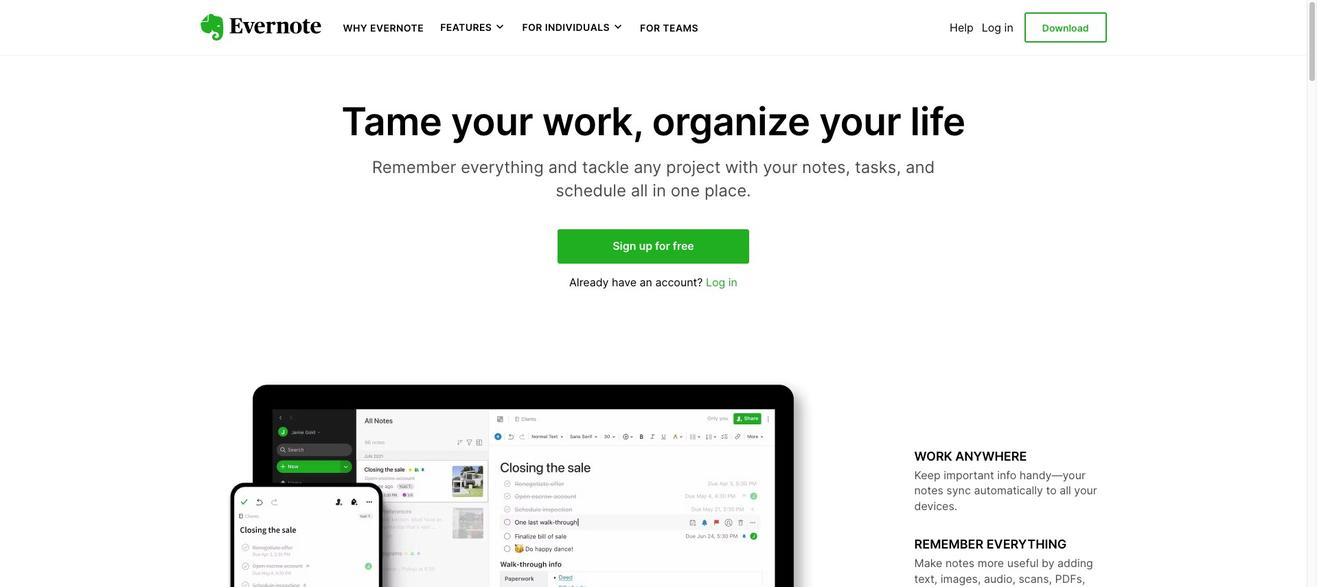 Task type: vqa. For each thing, say whether or not it's contained in the screenshot.
'free'
yes



Task type: locate. For each thing, give the bounding box(es) containing it.
0 vertical spatial everything
[[461, 157, 544, 177]]

for
[[522, 21, 543, 33], [640, 22, 660, 34]]

notes,
[[802, 157, 851, 177]]

notes inside work anywhere keep important info handy—your notes sync automatically to all your devices.
[[915, 484, 944, 497]]

0 horizontal spatial for
[[522, 21, 543, 33]]

everything
[[461, 157, 544, 177], [987, 537, 1067, 552]]

everything inside remember everything make notes more useful by adding text, images, audio, scans, pdfs, and documents.
[[987, 537, 1067, 552]]

log in link
[[982, 21, 1014, 34], [706, 275, 738, 289]]

sync
[[947, 484, 971, 497]]

one
[[671, 181, 700, 200]]

for for for individuals
[[522, 21, 543, 33]]

1 horizontal spatial remember
[[915, 537, 984, 552]]

with
[[725, 157, 759, 177]]

for teams link
[[640, 21, 699, 34]]

in right help
[[1005, 21, 1014, 34]]

0 horizontal spatial notes
[[915, 484, 944, 497]]

notes
[[915, 484, 944, 497], [946, 557, 975, 570]]

remember up make
[[915, 537, 984, 552]]

up
[[639, 239, 653, 253]]

log right account?
[[706, 275, 726, 289]]

help link
[[950, 21, 974, 34]]

1 horizontal spatial all
[[1060, 484, 1071, 497]]

for
[[655, 239, 670, 253]]

1 vertical spatial log in link
[[706, 275, 738, 289]]

0 vertical spatial remember
[[372, 157, 456, 177]]

make
[[915, 557, 943, 570]]

0 vertical spatial notes
[[915, 484, 944, 497]]

0 horizontal spatial remember
[[372, 157, 456, 177]]

everything inside the remember everything and tackle any project with your notes, tasks, and schedule all in one place.
[[461, 157, 544, 177]]

documents.
[[937, 587, 998, 587]]

account?
[[656, 275, 703, 289]]

log in link right account?
[[706, 275, 738, 289]]

and right tasks,
[[906, 157, 935, 177]]

all down the any
[[631, 181, 648, 200]]

1 vertical spatial remember
[[915, 537, 984, 552]]

scans,
[[1019, 572, 1052, 586]]

devices.
[[915, 499, 958, 513]]

download link
[[1025, 12, 1107, 43]]

and
[[548, 157, 578, 177], [906, 157, 935, 177], [915, 587, 934, 587]]

1 horizontal spatial for
[[640, 22, 660, 34]]

in down the any
[[653, 181, 666, 200]]

log
[[982, 21, 1002, 34], [706, 275, 726, 289]]

remember
[[372, 157, 456, 177], [915, 537, 984, 552]]

2 vertical spatial in
[[729, 275, 738, 289]]

evernote
[[370, 22, 424, 34]]

0 horizontal spatial log
[[706, 275, 726, 289]]

automatically
[[974, 484, 1043, 497]]

0 horizontal spatial everything
[[461, 157, 544, 177]]

1 vertical spatial notes
[[946, 557, 975, 570]]

1 vertical spatial all
[[1060, 484, 1071, 497]]

1 horizontal spatial in
[[729, 275, 738, 289]]

keep
[[915, 468, 941, 482]]

anywhere
[[956, 449, 1027, 463]]

remember down tame
[[372, 157, 456, 177]]

in right account?
[[729, 275, 738, 289]]

for left teams
[[640, 22, 660, 34]]

0 horizontal spatial all
[[631, 181, 648, 200]]

evernote logo image
[[200, 14, 321, 41]]

remember inside the remember everything and tackle any project with your notes, tasks, and schedule all in one place.
[[372, 157, 456, 177]]

audio,
[[984, 572, 1016, 586]]

your
[[451, 98, 533, 145], [819, 98, 901, 145], [763, 157, 798, 177], [1075, 484, 1097, 497]]

log in link right help
[[982, 21, 1014, 34]]

pdfs,
[[1055, 572, 1086, 586]]

log right help link
[[982, 21, 1002, 34]]

info
[[998, 468, 1017, 482]]

remember for remember everything and tackle any project with your notes, tasks, and schedule all in one place.
[[372, 157, 456, 177]]

1 horizontal spatial everything
[[987, 537, 1067, 552]]

remember everything and tackle any project with your notes, tasks, and schedule all in one place.
[[372, 157, 935, 200]]

for for for teams
[[640, 22, 660, 34]]

teams
[[663, 22, 699, 34]]

all
[[631, 181, 648, 200], [1060, 484, 1071, 497]]

0 vertical spatial all
[[631, 181, 648, 200]]

2 horizontal spatial in
[[1005, 21, 1014, 34]]

and down 'text,'
[[915, 587, 934, 587]]

1 horizontal spatial log
[[982, 21, 1002, 34]]

remember inside remember everything make notes more useful by adding text, images, audio, scans, pdfs, and documents.
[[915, 537, 984, 552]]

for inside the for individuals button
[[522, 21, 543, 33]]

more
[[978, 557, 1004, 570]]

work,
[[542, 98, 643, 145]]

notes down keep
[[915, 484, 944, 497]]

1 horizontal spatial log in link
[[982, 21, 1014, 34]]

already have an account? log in
[[569, 275, 738, 289]]

in
[[1005, 21, 1014, 34], [653, 181, 666, 200], [729, 275, 738, 289]]

tasks,
[[855, 157, 901, 177]]

notes up images,
[[946, 557, 975, 570]]

0 horizontal spatial in
[[653, 181, 666, 200]]

tame
[[342, 98, 442, 145]]

1 vertical spatial everything
[[987, 537, 1067, 552]]

for individuals button
[[522, 21, 624, 34]]

for inside for teams link
[[640, 22, 660, 34]]

tackle
[[582, 157, 629, 177]]

1 horizontal spatial notes
[[946, 557, 975, 570]]

1 vertical spatial in
[[653, 181, 666, 200]]

sign up for free link
[[558, 230, 749, 264]]

adding
[[1058, 557, 1093, 570]]

all right the to
[[1060, 484, 1071, 497]]

sign up for free
[[613, 239, 694, 253]]

text,
[[915, 572, 938, 586]]

for left individuals
[[522, 21, 543, 33]]



Task type: describe. For each thing, give the bounding box(es) containing it.
why evernote
[[343, 22, 424, 34]]

in inside the remember everything and tackle any project with your notes, tasks, and schedule all in one place.
[[653, 181, 666, 200]]

by
[[1042, 557, 1055, 570]]

life
[[911, 98, 966, 145]]

place.
[[705, 181, 751, 200]]

to
[[1046, 484, 1057, 497]]

features
[[440, 21, 492, 33]]

all inside work anywhere keep important info handy—your notes sync automatically to all your devices.
[[1060, 484, 1071, 497]]

project
[[666, 157, 721, 177]]

work anywhere keep important info handy—your notes sync automatically to all your devices.
[[915, 449, 1097, 513]]

images,
[[941, 572, 981, 586]]

features button
[[440, 21, 506, 34]]

have
[[612, 275, 637, 289]]

your inside the remember everything and tackle any project with your notes, tasks, and schedule all in one place.
[[763, 157, 798, 177]]

an
[[640, 275, 653, 289]]

0 vertical spatial log in link
[[982, 21, 1014, 34]]

organize
[[652, 98, 810, 145]]

handy—your
[[1020, 468, 1086, 482]]

help
[[950, 21, 974, 34]]

any
[[634, 157, 662, 177]]

everything for schedule
[[461, 157, 544, 177]]

useful
[[1007, 557, 1039, 570]]

already
[[569, 275, 609, 289]]

and up schedule
[[548, 157, 578, 177]]

1 vertical spatial log
[[706, 275, 726, 289]]

evernote ui on desktop and mobile image
[[200, 378, 860, 587]]

why evernote link
[[343, 21, 424, 34]]

remember for remember everything make notes more useful by adding text, images, audio, scans, pdfs, and documents.
[[915, 537, 984, 552]]

for individuals
[[522, 21, 610, 33]]

log in
[[982, 21, 1014, 34]]

free
[[673, 239, 694, 253]]

important
[[944, 468, 994, 482]]

0 vertical spatial in
[[1005, 21, 1014, 34]]

sign
[[613, 239, 636, 253]]

everything for scans,
[[987, 537, 1067, 552]]

schedule
[[556, 181, 626, 200]]

tame your work, organize your life
[[342, 98, 966, 145]]

individuals
[[545, 21, 610, 33]]

and inside remember everything make notes more useful by adding text, images, audio, scans, pdfs, and documents.
[[915, 587, 934, 587]]

0 horizontal spatial log in link
[[706, 275, 738, 289]]

notes inside remember everything make notes more useful by adding text, images, audio, scans, pdfs, and documents.
[[946, 557, 975, 570]]

your inside work anywhere keep important info handy—your notes sync automatically to all your devices.
[[1075, 484, 1097, 497]]

all inside the remember everything and tackle any project with your notes, tasks, and schedule all in one place.
[[631, 181, 648, 200]]

for teams
[[640, 22, 699, 34]]

0 vertical spatial log
[[982, 21, 1002, 34]]

remember everything make notes more useful by adding text, images, audio, scans, pdfs, and documents.
[[915, 537, 1093, 587]]

why
[[343, 22, 368, 34]]

download
[[1043, 22, 1089, 34]]

work
[[915, 449, 953, 463]]



